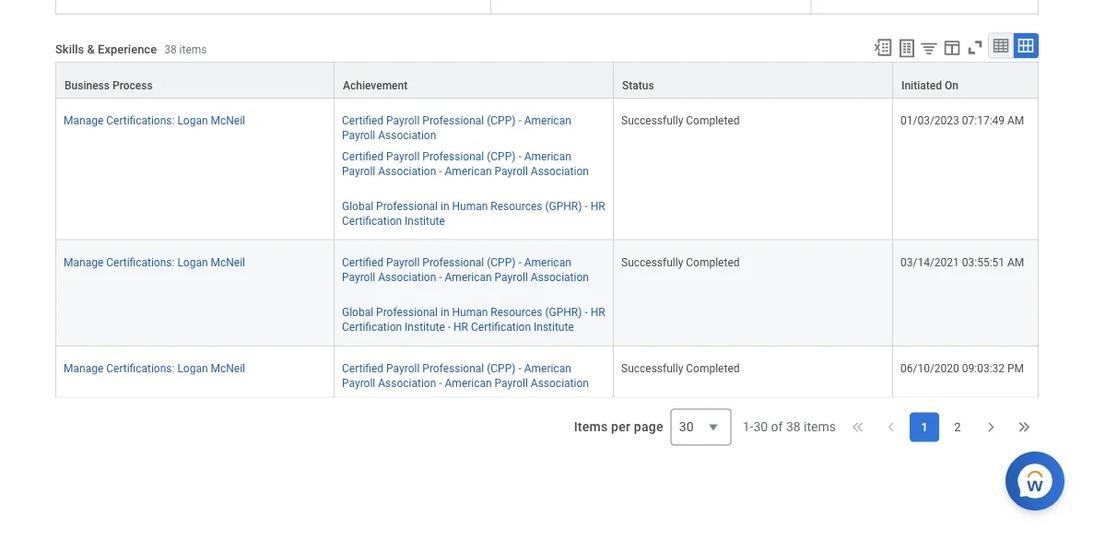 Task type: locate. For each thing, give the bounding box(es) containing it.
items left chevron 2x left small icon
[[805, 420, 837, 435]]

manage certifications: logan mcneil for certified payroll professional (cpp) - american payroll association - american payroll association
[[64, 256, 245, 269]]

3 certified from the top
[[342, 256, 384, 269]]

successfully completed element
[[622, 110, 740, 127], [622, 252, 740, 269], [622, 358, 740, 375]]

cell
[[55, 0, 492, 14], [492, 0, 812, 14], [812, 0, 1040, 14]]

1 mcneil from the top
[[211, 114, 245, 127]]

1 vertical spatial global
[[342, 306, 374, 319]]

1 vertical spatial (gphr)
[[546, 306, 582, 319]]

items selected list down global professional in human resources (gphr) - hr certification institute
[[342, 252, 606, 334]]

human
[[452, 199, 488, 212], [452, 306, 488, 319]]

1 successfully completed from the top
[[622, 114, 740, 127]]

pm
[[1008, 362, 1025, 375]]

4 row from the top
[[55, 240, 1040, 346]]

institute
[[405, 214, 445, 227], [405, 321, 445, 333], [534, 321, 574, 333]]

30
[[754, 420, 769, 435]]

certified payroll professional (cpp) - american payroll association - american payroll association link
[[342, 146, 589, 177], [342, 252, 589, 283], [342, 358, 589, 390]]

in for global professional in human resources (gphr) - hr certification institute - hr certification institute
[[441, 306, 450, 319]]

in inside global professional in human resources (gphr) - hr certification institute - hr certification institute
[[441, 306, 450, 319]]

toolbar
[[865, 33, 1040, 61]]

0 vertical spatial global
[[342, 199, 374, 212]]

certified payroll professional (cpp) - american payroll association
[[342, 114, 572, 142]]

4 (cpp) from the top
[[487, 362, 516, 375]]

2 manage certifications: logan mcneil from the top
[[64, 256, 245, 269]]

certification
[[342, 214, 402, 227], [342, 321, 402, 333], [471, 321, 531, 333]]

3 certified payroll professional (cpp) - american payroll association - american payroll association from the top
[[342, 362, 589, 390]]

resources for global professional in human resources (gphr) - hr certification institute
[[491, 199, 543, 212]]

human for global professional in human resources (gphr) - hr certification institute - hr certification institute
[[452, 306, 488, 319]]

items selected list down achievement popup button
[[342, 110, 606, 228]]

38 right of
[[787, 420, 801, 435]]

1 manage from the top
[[64, 114, 104, 127]]

1 vertical spatial mcneil
[[211, 256, 245, 269]]

1 certified payroll professional (cpp) - american payroll association - american payroll association from the top
[[342, 149, 589, 177]]

0 vertical spatial items selected list
[[342, 110, 606, 228]]

1 vertical spatial in
[[441, 306, 450, 319]]

1 certified payroll professional (cpp) - american payroll association - american payroll association link from the top
[[342, 146, 589, 177]]

certified payroll professional (cpp) - american payroll association - american payroll association link for mcneil
[[342, 358, 589, 390]]

row containing business process
[[55, 61, 1040, 98]]

american
[[525, 114, 572, 127], [525, 149, 572, 162], [445, 164, 492, 177], [525, 256, 572, 269], [445, 271, 492, 283], [525, 362, 572, 375], [445, 377, 492, 390]]

3 (cpp) from the top
[[487, 256, 516, 269]]

1 items selected list from the top
[[342, 110, 606, 228]]

certified payroll professional (cpp) - american payroll association - american payroll association down global professional in human resources (gphr) - hr certification institute - hr certification institute
[[342, 362, 589, 390]]

manage
[[64, 114, 104, 127], [64, 256, 104, 269], [64, 362, 104, 375]]

items selected list containing certified payroll professional (cpp) - american payroll association
[[342, 110, 606, 228]]

am for 01/03/2023 07:17:49 am
[[1008, 114, 1025, 127]]

row
[[55, 0, 1040, 14], [55, 61, 1040, 98], [55, 98, 1040, 240], [55, 240, 1040, 346], [55, 346, 1040, 453]]

mcneil for certified payroll professional (cpp) - american payroll association
[[211, 114, 245, 127]]

resources
[[491, 199, 543, 212], [491, 306, 543, 319]]

2 certifications: from the top
[[106, 256, 175, 269]]

human inside global professional in human resources (gphr) - hr certification institute
[[452, 199, 488, 212]]

items
[[574, 420, 608, 435]]

5 row from the top
[[55, 346, 1040, 453]]

global for global professional in human resources (gphr) - hr certification institute
[[342, 199, 374, 212]]

1 manage certifications: logan mcneil link from the top
[[64, 110, 245, 127]]

am right 07:17:49
[[1008, 114, 1025, 127]]

status
[[623, 79, 655, 92]]

certified payroll professional (cpp) - american payroll association - american payroll association link down global professional in human resources (gphr) - hr certification institute - hr certification institute
[[342, 358, 589, 390]]

2 am from the top
[[1008, 256, 1025, 269]]

- inside global professional in human resources (gphr) - hr certification institute
[[585, 199, 588, 212]]

2 vertical spatial completed
[[687, 362, 740, 375]]

3 successfully completed element from the top
[[622, 358, 740, 375]]

2 global from the top
[[342, 306, 374, 319]]

(gphr)
[[546, 199, 582, 212], [546, 306, 582, 319]]

1 vertical spatial hr
[[591, 306, 606, 319]]

2 in from the top
[[441, 306, 450, 319]]

0 vertical spatial successfully completed
[[622, 114, 740, 127]]

manage certifications: logan mcneil for certified payroll professional (cpp) - american payroll association
[[64, 114, 245, 127]]

resources inside global professional in human resources (gphr) - hr certification institute - hr certification institute
[[491, 306, 543, 319]]

global professional in human resources (gphr) - hr certification institute link
[[342, 196, 606, 227]]

2 successfully completed element from the top
[[622, 252, 740, 269]]

1 completed from the top
[[687, 114, 740, 127]]

successfully
[[622, 114, 684, 127], [622, 256, 684, 269], [622, 362, 684, 375]]

(gphr) inside global professional in human resources (gphr) - hr certification institute
[[546, 199, 582, 212]]

1 global from the top
[[342, 199, 374, 212]]

initiated on button
[[894, 62, 1039, 97]]

1 vertical spatial manage certifications: logan mcneil
[[64, 256, 245, 269]]

1 vertical spatial successfully completed
[[622, 256, 740, 269]]

fullscreen image
[[966, 37, 986, 58]]

2 resources from the top
[[491, 306, 543, 319]]

03/14/2021
[[901, 256, 960, 269]]

2 cell from the left
[[492, 0, 812, 14]]

1 (cpp) from the top
[[487, 114, 516, 127]]

1 vertical spatial certified payroll professional (cpp) - american payroll association - american payroll association link
[[342, 252, 589, 283]]

global inside global professional in human resources (gphr) - hr certification institute - hr certification institute
[[342, 306, 374, 319]]

2 vertical spatial manage certifications: logan mcneil
[[64, 362, 245, 375]]

2 vertical spatial certifications:
[[106, 362, 175, 375]]

global for global professional in human resources (gphr) - hr certification institute - hr certification institute
[[342, 306, 374, 319]]

certified payroll professional (cpp) - american payroll association - american payroll association link down certified payroll professional (cpp) - american payroll association
[[342, 146, 589, 177]]

0 vertical spatial manage
[[64, 114, 104, 127]]

business process
[[65, 79, 153, 92]]

per
[[612, 420, 631, 435]]

38 up business process popup button
[[164, 43, 177, 56]]

38 inside status
[[787, 420, 801, 435]]

items inside status
[[805, 420, 837, 435]]

2 successfully completed from the top
[[622, 256, 740, 269]]

1 vertical spatial successfully completed element
[[622, 252, 740, 269]]

0 vertical spatial hr
[[591, 199, 606, 212]]

items inside skills & experience 38 items
[[180, 43, 207, 56]]

1 vertical spatial manage certifications: logan mcneil link
[[64, 252, 245, 269]]

select to filter grid data image
[[920, 38, 940, 58]]

items selected list for 01/03/2023
[[342, 110, 606, 228]]

certified payroll professional (cpp) - american payroll association - american payroll association up global professional in human resources (gphr) - hr certification institute - hr certification institute link
[[342, 256, 589, 283]]

1-30 of 38 items status
[[743, 418, 837, 437]]

(gphr) inside global professional in human resources (gphr) - hr certification institute - hr certification institute
[[546, 306, 582, 319]]

certified payroll professional (cpp) - american payroll association - american payroll association
[[342, 149, 589, 177], [342, 256, 589, 283], [342, 362, 589, 390]]

chevron 2x left small image
[[850, 418, 868, 437]]

1 vertical spatial manage
[[64, 256, 104, 269]]

successfully completed for global professional in human resources (gphr) - hr certification institute - hr certification institute
[[622, 256, 740, 269]]

institute inside global professional in human resources (gphr) - hr certification institute
[[405, 214, 445, 227]]

2 completed from the top
[[687, 256, 740, 269]]

0 vertical spatial mcneil
[[211, 114, 245, 127]]

1 manage certifications: logan mcneil from the top
[[64, 114, 245, 127]]

2 mcneil from the top
[[211, 256, 245, 269]]

professional inside certified payroll professional (cpp) - american payroll association
[[423, 114, 485, 127]]

2 vertical spatial certified payroll professional (cpp) - american payroll association - american payroll association
[[342, 362, 589, 390]]

payroll
[[387, 114, 420, 127], [342, 129, 376, 142], [387, 149, 420, 162], [342, 164, 376, 177], [495, 164, 528, 177], [387, 256, 420, 269], [342, 271, 376, 283], [495, 271, 528, 283], [387, 362, 420, 375], [342, 377, 376, 390], [495, 377, 528, 390]]

certifications: for certified payroll professional (cpp) - american payroll association
[[106, 114, 175, 127]]

global professional in human resources (gphr) - hr certification institute - hr certification institute link
[[342, 302, 606, 333]]

0 vertical spatial 38
[[164, 43, 177, 56]]

expand table image
[[1017, 37, 1036, 55]]

items per page element
[[572, 398, 732, 457]]

1 successfully from the top
[[622, 114, 684, 127]]

1 am from the top
[[1008, 114, 1025, 127]]

items selected list containing certified payroll professional (cpp) - american payroll association - american payroll association
[[342, 252, 606, 334]]

0 vertical spatial am
[[1008, 114, 1025, 127]]

0 vertical spatial (gphr)
[[546, 199, 582, 212]]

0 vertical spatial logan
[[177, 114, 208, 127]]

2 vertical spatial logan
[[177, 362, 208, 375]]

chevron right small image
[[982, 418, 1001, 437]]

achievement button
[[335, 62, 613, 97]]

2 vertical spatial certified payroll professional (cpp) - american payroll association - american payroll association link
[[342, 358, 589, 390]]

0 vertical spatial certified payroll professional (cpp) - american payroll association - american payroll association link
[[342, 146, 589, 177]]

professional
[[423, 114, 485, 127], [423, 149, 485, 162], [376, 199, 438, 212], [423, 256, 485, 269], [376, 306, 438, 319], [423, 362, 485, 375]]

2 items selected list from the top
[[342, 252, 606, 334]]

0 vertical spatial human
[[452, 199, 488, 212]]

0 vertical spatial manage certifications: logan mcneil
[[64, 114, 245, 127]]

4 certified from the top
[[342, 362, 384, 375]]

certified
[[342, 114, 384, 127], [342, 149, 384, 162], [342, 256, 384, 269], [342, 362, 384, 375]]

3 successfully from the top
[[622, 362, 684, 375]]

manage for certified payroll professional (cpp) - american payroll association - american payroll association
[[64, 256, 104, 269]]

0 vertical spatial successfully completed element
[[622, 110, 740, 127]]

(cpp) down achievement popup button
[[487, 114, 516, 127]]

1-
[[743, 420, 754, 435]]

resources inside global professional in human resources (gphr) - hr certification institute
[[491, 199, 543, 212]]

completed
[[687, 114, 740, 127], [687, 256, 740, 269], [687, 362, 740, 375]]

completed for certified payroll professional (cpp) - american payroll association - american payroll association
[[687, 114, 740, 127]]

certified payroll professional (cpp) - american payroll association link
[[342, 110, 572, 142]]

2 vertical spatial hr
[[454, 321, 469, 333]]

2 logan from the top
[[177, 256, 208, 269]]

manage certifications: logan mcneil
[[64, 114, 245, 127], [64, 256, 245, 269], [64, 362, 245, 375]]

2 (gphr) from the top
[[546, 306, 582, 319]]

1 vertical spatial completed
[[687, 256, 740, 269]]

global professional in human resources (gphr) - hr certification institute - hr certification institute
[[342, 306, 606, 333]]

mcneil
[[211, 114, 245, 127], [211, 256, 245, 269], [211, 362, 245, 375]]

certified payroll professional (cpp) - american payroll association - american payroll association down certified payroll professional (cpp) - american payroll association
[[342, 149, 589, 177]]

chevron left small image
[[883, 418, 901, 437]]

2 (cpp) from the top
[[487, 149, 516, 162]]

business
[[65, 79, 110, 92]]

association
[[378, 129, 437, 142], [378, 164, 437, 177], [531, 164, 589, 177], [378, 271, 437, 283], [531, 271, 589, 283], [378, 377, 437, 390], [531, 377, 589, 390]]

(cpp) inside certified payroll professional (cpp) - american payroll association
[[487, 114, 516, 127]]

professional for certified payroll professional (cpp) - american payroll association - american payroll association link for mcneil
[[423, 362, 485, 375]]

logan for certified payroll professional (cpp) - american payroll association
[[177, 114, 208, 127]]

2 vertical spatial manage
[[64, 362, 104, 375]]

(cpp) down global professional in human resources (gphr) - hr certification institute
[[487, 256, 516, 269]]

certifications:
[[106, 114, 175, 127], [106, 256, 175, 269], [106, 362, 175, 375]]

0 horizontal spatial 38
[[164, 43, 177, 56]]

certified payroll professional (cpp) - american payroll association - american payroll association link up global professional in human resources (gphr) - hr certification institute - hr certification institute link
[[342, 252, 589, 283]]

2 manage certifications: logan mcneil link from the top
[[64, 252, 245, 269]]

1 vertical spatial logan
[[177, 256, 208, 269]]

0 vertical spatial manage certifications: logan mcneil link
[[64, 110, 245, 127]]

1 certifications: from the top
[[106, 114, 175, 127]]

in
[[441, 199, 450, 212], [441, 306, 450, 319]]

items for 1-30 of 38 items
[[805, 420, 837, 435]]

1 in from the top
[[441, 199, 450, 212]]

0 vertical spatial resources
[[491, 199, 543, 212]]

1 resources from the top
[[491, 199, 543, 212]]

2 row from the top
[[55, 61, 1040, 98]]

0 vertical spatial in
[[441, 199, 450, 212]]

0 vertical spatial completed
[[687, 114, 740, 127]]

1 (gphr) from the top
[[546, 199, 582, 212]]

38
[[164, 43, 177, 56], [787, 420, 801, 435]]

-
[[519, 114, 522, 127], [519, 149, 522, 162], [439, 164, 442, 177], [585, 199, 588, 212], [519, 256, 522, 269], [439, 271, 442, 283], [585, 306, 588, 319], [448, 321, 451, 333], [519, 362, 522, 375], [439, 377, 442, 390]]

(cpp) for (cpp) certified payroll professional (cpp) - american payroll association - american payroll association link
[[487, 149, 516, 162]]

in inside global professional in human resources (gphr) - hr certification institute
[[441, 199, 450, 212]]

0 vertical spatial certifications:
[[106, 114, 175, 127]]

certifications: for certified payroll professional (cpp) - american payroll association - american payroll association
[[106, 256, 175, 269]]

3 manage from the top
[[64, 362, 104, 375]]

(cpp) down global professional in human resources (gphr) - hr certification institute - hr certification institute
[[487, 362, 516, 375]]

am right 03:55:51
[[1008, 256, 1025, 269]]

2 successfully from the top
[[622, 256, 684, 269]]

0 horizontal spatial items
[[180, 43, 207, 56]]

1 vertical spatial items
[[805, 420, 837, 435]]

1 horizontal spatial items
[[805, 420, 837, 435]]

1 vertical spatial certifications:
[[106, 256, 175, 269]]

achievement
[[343, 79, 408, 92]]

1 vertical spatial successfully
[[622, 256, 684, 269]]

1 vertical spatial am
[[1008, 256, 1025, 269]]

logan for certified payroll professional (cpp) - american payroll association - american payroll association
[[177, 256, 208, 269]]

global
[[342, 199, 374, 212], [342, 306, 374, 319]]

0 vertical spatial successfully
[[622, 114, 684, 127]]

human inside global professional in human resources (gphr) - hr certification institute - hr certification institute
[[452, 306, 488, 319]]

1 vertical spatial 38
[[787, 420, 801, 435]]

1 cell from the left
[[55, 0, 492, 14]]

successfully completed element for global professional in human resources (gphr) - hr certification institute - hr certification institute
[[622, 252, 740, 269]]

am
[[1008, 114, 1025, 127], [1008, 256, 1025, 269]]

1 vertical spatial human
[[452, 306, 488, 319]]

1 certified from the top
[[342, 114, 384, 127]]

2 vertical spatial manage certifications: logan mcneil link
[[64, 358, 245, 375]]

(cpp) down certified payroll professional (cpp) - american payroll association
[[487, 149, 516, 162]]

2 human from the top
[[452, 306, 488, 319]]

items up business process popup button
[[180, 43, 207, 56]]

professional for (cpp) certified payroll professional (cpp) - american payroll association - american payroll association link
[[423, 149, 485, 162]]

0 vertical spatial certified payroll professional (cpp) - american payroll association - american payroll association
[[342, 149, 589, 177]]

3 certified payroll professional (cpp) - american payroll association - american payroll association link from the top
[[342, 358, 589, 390]]

2 manage from the top
[[64, 256, 104, 269]]

(gphr) for global professional in human resources (gphr) - hr certification institute
[[546, 199, 582, 212]]

07:17:49
[[963, 114, 1006, 127]]

professional inside global professional in human resources (gphr) - hr certification institute - hr certification institute
[[376, 306, 438, 319]]

logan
[[177, 114, 208, 127], [177, 256, 208, 269], [177, 362, 208, 375]]

global inside global professional in human resources (gphr) - hr certification institute
[[342, 199, 374, 212]]

1 logan from the top
[[177, 114, 208, 127]]

1 row from the top
[[55, 0, 1040, 14]]

2 vertical spatial mcneil
[[211, 362, 245, 375]]

items selected list
[[342, 110, 606, 228], [342, 252, 606, 334]]

resources for global professional in human resources (gphr) - hr certification institute - hr certification institute
[[491, 306, 543, 319]]

0 vertical spatial items
[[180, 43, 207, 56]]

successfully completed
[[622, 114, 740, 127], [622, 256, 740, 269], [622, 362, 740, 375]]

1 vertical spatial items selected list
[[342, 252, 606, 334]]

38 inside skills & experience 38 items
[[164, 43, 177, 56]]

1 vertical spatial certified payroll professional (cpp) - american payroll association - american payroll association
[[342, 256, 589, 283]]

(cpp)
[[487, 114, 516, 127], [487, 149, 516, 162], [487, 256, 516, 269], [487, 362, 516, 375]]

1 successfully completed element from the top
[[622, 110, 740, 127]]

click to view/edit grid preferences image
[[943, 37, 963, 58]]

1 horizontal spatial 38
[[787, 420, 801, 435]]

1 vertical spatial resources
[[491, 306, 543, 319]]

manage certifications: logan mcneil link
[[64, 110, 245, 127], [64, 252, 245, 269], [64, 358, 245, 375]]

2 vertical spatial successfully completed element
[[622, 358, 740, 375]]

2 vertical spatial successfully completed
[[622, 362, 740, 375]]

2 vertical spatial successfully
[[622, 362, 684, 375]]

hr inside global professional in human resources (gphr) - hr certification institute
[[591, 199, 606, 212]]

items
[[180, 43, 207, 56], [805, 420, 837, 435]]

hr
[[591, 199, 606, 212], [591, 306, 606, 319], [454, 321, 469, 333]]

1 human from the top
[[452, 199, 488, 212]]

certification inside global professional in human resources (gphr) - hr certification institute
[[342, 214, 402, 227]]



Task type: vqa. For each thing, say whether or not it's contained in the screenshot.
Certified Payroll Professional (CPP) - American Payroll Association - American Payroll Association for McNeil
yes



Task type: describe. For each thing, give the bounding box(es) containing it.
items per page
[[574, 420, 664, 435]]

am for 03/14/2021 03:55:51 am
[[1008, 256, 1025, 269]]

3 row from the top
[[55, 98, 1040, 240]]

hr for global professional in human resources (gphr) - hr certification institute - hr certification institute
[[591, 306, 606, 319]]

of
[[772, 420, 784, 435]]

professional for 2nd certified payroll professional (cpp) - american payroll association - american payroll association link from the bottom
[[423, 256, 485, 269]]

1-30 of 38 items
[[743, 420, 837, 435]]

successfully completed for certified payroll professional (cpp) - american payroll association - american payroll association
[[622, 114, 740, 127]]

professional inside global professional in human resources (gphr) - hr certification institute
[[376, 199, 438, 212]]

institute for global professional in human resources (gphr) - hr certification institute
[[405, 214, 445, 227]]

- inside certified payroll professional (cpp) - american payroll association
[[519, 114, 522, 127]]

03:55:51
[[963, 256, 1006, 269]]

2 certified payroll professional (cpp) - american payroll association - american payroll association link from the top
[[342, 252, 589, 283]]

09:03:32
[[963, 362, 1006, 375]]

manage for certified payroll professional (cpp) - american payroll association
[[64, 114, 104, 127]]

2 certified from the top
[[342, 149, 384, 162]]

completed for global professional in human resources (gphr) - hr certification institute - hr certification institute
[[687, 256, 740, 269]]

3 cell from the left
[[812, 0, 1040, 14]]

03/14/2021 03:55:51 am
[[901, 256, 1025, 269]]

38 for of
[[787, 420, 801, 435]]

pagination element
[[743, 398, 1040, 457]]

on
[[945, 79, 959, 92]]

institute for global professional in human resources (gphr) - hr certification institute - hr certification institute
[[405, 321, 445, 333]]

association inside certified payroll professional (cpp) - american payroll association
[[378, 129, 437, 142]]

professional for certified payroll professional (cpp) - american payroll association link
[[423, 114, 485, 127]]

manage certifications: logan mcneil link for certified payroll professional (cpp) - american payroll association
[[64, 110, 245, 127]]

export to worksheets image
[[897, 37, 919, 60]]

38 for experience
[[164, 43, 177, 56]]

skills
[[55, 42, 84, 56]]

01/03/2023
[[901, 114, 960, 127]]

experience
[[98, 42, 157, 56]]

06/10/2020 09:03:32 pm
[[901, 362, 1025, 375]]

status button
[[614, 62, 893, 97]]

mcneil for certified payroll professional (cpp) - american payroll association - american payroll association
[[211, 256, 245, 269]]

export to excel image
[[874, 37, 894, 58]]

(gphr) for global professional in human resources (gphr) - hr certification institute - hr certification institute
[[546, 306, 582, 319]]

2
[[955, 421, 962, 434]]

(cpp) for certified payroll professional (cpp) - american payroll association - american payroll association link for mcneil
[[487, 362, 516, 375]]

process
[[113, 79, 153, 92]]

items selected list for 03/14/2021
[[342, 252, 606, 334]]

01/03/2023 07:17:49 am
[[901, 114, 1025, 127]]

3 manage certifications: logan mcneil from the top
[[64, 362, 245, 375]]

successfully for certified payroll professional (cpp) - american payroll association - american payroll association
[[622, 114, 684, 127]]

initiated
[[902, 79, 943, 92]]

american inside certified payroll professional (cpp) - american payroll association
[[525, 114, 572, 127]]

3 certifications: from the top
[[106, 362, 175, 375]]

certified inside certified payroll professional (cpp) - american payroll association
[[342, 114, 384, 127]]

skills & experience 38 items
[[55, 42, 207, 56]]

3 completed from the top
[[687, 362, 740, 375]]

certified payroll professional (cpp) - american payroll association - american payroll association for (cpp)
[[342, 149, 589, 177]]

initiated on
[[902, 79, 959, 92]]

business process button
[[56, 62, 334, 97]]

2 button
[[944, 413, 973, 442]]

certification for global professional in human resources (gphr) - hr certification institute - hr certification institute
[[342, 321, 402, 333]]

certification for global professional in human resources (gphr) - hr certification institute
[[342, 214, 402, 227]]

chevron 2x right small image
[[1016, 418, 1034, 437]]

global professional in human resources (gphr) - hr certification institute
[[342, 199, 606, 227]]

hr for global professional in human resources (gphr) - hr certification institute
[[591, 199, 606, 212]]

certified payroll professional (cpp) - american payroll association - american payroll association for mcneil
[[342, 362, 589, 390]]

2 list
[[910, 413, 973, 442]]

3 mcneil from the top
[[211, 362, 245, 375]]

items for skills & experience 38 items
[[180, 43, 207, 56]]

3 successfully completed from the top
[[622, 362, 740, 375]]

(cpp) for 2nd certified payroll professional (cpp) - american payroll association - american payroll association link from the bottom
[[487, 256, 516, 269]]

human for global professional in human resources (gphr) - hr certification institute
[[452, 199, 488, 212]]

in for global professional in human resources (gphr) - hr certification institute
[[441, 199, 450, 212]]

&
[[87, 42, 95, 56]]

table image
[[993, 37, 1011, 55]]

page
[[635, 420, 664, 435]]

manage certifications: logan mcneil link for certified payroll professional (cpp) - american payroll association - american payroll association
[[64, 252, 245, 269]]

2 certified payroll professional (cpp) - american payroll association - american payroll association from the top
[[342, 256, 589, 283]]

3 manage certifications: logan mcneil link from the top
[[64, 358, 245, 375]]

3 logan from the top
[[177, 362, 208, 375]]

successfully completed element for certified payroll professional (cpp) - american payroll association - american payroll association
[[622, 110, 740, 127]]

(cpp) for certified payroll professional (cpp) - american payroll association link
[[487, 114, 516, 127]]

successfully for global professional in human resources (gphr) - hr certification institute - hr certification institute
[[622, 256, 684, 269]]

certified payroll professional (cpp) - american payroll association - american payroll association link for (cpp)
[[342, 146, 589, 177]]

06/10/2020
[[901, 362, 960, 375]]



